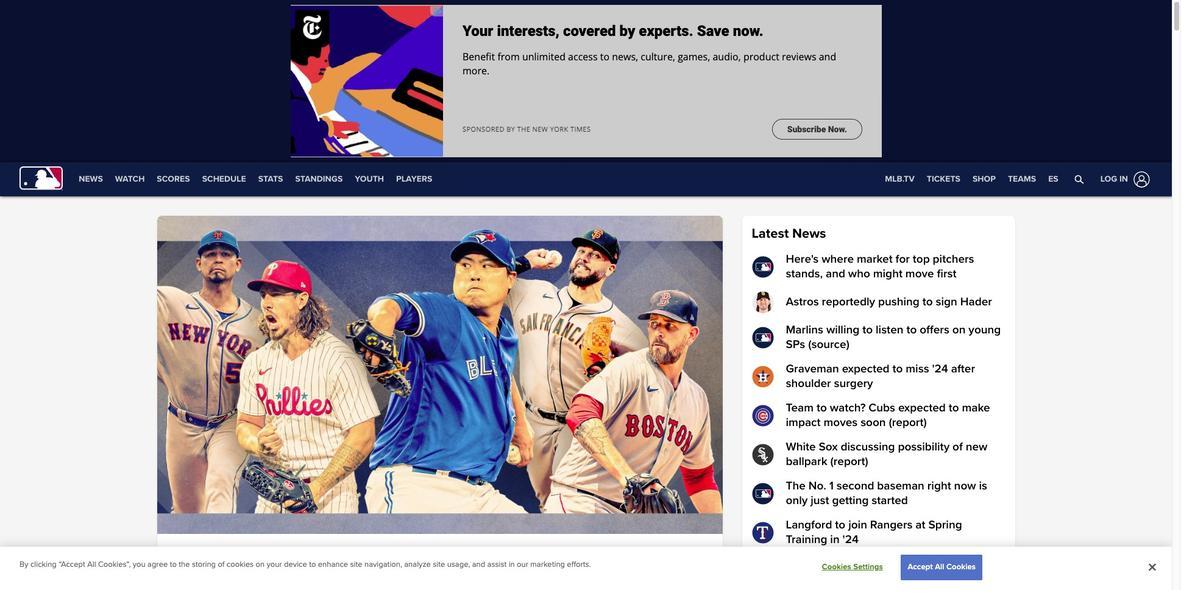 Task type: describe. For each thing, give the bounding box(es) containing it.
stats
[[258, 174, 283, 184]]

training
[[786, 533, 828, 547]]

in inside dropdown button
[[1120, 174, 1129, 184]]

latest news
[[752, 226, 827, 242]]

expected inside graveman expected to miss '24 after shoulder surgery
[[843, 362, 890, 376]]

shop
[[973, 174, 996, 184]]

accept
[[908, 563, 934, 572]]

1
[[830, 479, 834, 493]]

is
[[980, 479, 988, 493]]

team
[[786, 401, 814, 415]]

1 vertical spatial who
[[332, 544, 368, 567]]

to left the the
[[170, 560, 177, 570]]

started
[[872, 494, 909, 508]]

agent
[[210, 544, 258, 567]]

'24 inside the langford to join rangers at spring training in '24
[[843, 533, 859, 547]]

listen
[[876, 323, 904, 337]]

the no. 1 second baseman right now is only just getting started
[[786, 479, 988, 508]]

after
[[952, 362, 976, 376]]

log in button
[[1094, 169, 1153, 190]]

now
[[955, 479, 977, 493]]

all inside button
[[936, 563, 945, 572]]

device
[[284, 560, 307, 570]]

enhance
[[318, 560, 348, 570]]

in inside the langford to join rangers at spring training in '24
[[831, 533, 840, 547]]

astros image
[[752, 366, 774, 388]]

astros
[[786, 295, 819, 309]]

youth link
[[349, 162, 390, 196]]

graveman
[[786, 362, 840, 376]]

efforts.
[[567, 560, 591, 570]]

(report) inside team to watch? cubs expected to make impact moves soon (report)
[[889, 416, 927, 430]]

white sox discussing possibility of new ballpark (report)
[[786, 440, 988, 469]]

white sox image
[[752, 444, 774, 466]]

young
[[969, 323, 1002, 337]]

white sox discussing possibility of new ballpark (report) link
[[752, 440, 1006, 470]]

settings
[[854, 563, 883, 572]]

who inside here's where market for top pitchers stands, and who might move first
[[849, 267, 871, 281]]

log in
[[1101, 174, 1129, 184]]

getting
[[833, 494, 869, 508]]

schedule link
[[196, 162, 252, 196]]

privacy alert dialog
[[0, 547, 1173, 590]]

assist
[[488, 560, 507, 570]]

cubs image
[[752, 405, 774, 427]]

here's where market for top pitchers stands, and who might move first
[[786, 252, 975, 281]]

good
[[513, 544, 556, 567]]

accept all cookies
[[908, 563, 976, 572]]

soon
[[861, 416, 886, 430]]

move
[[906, 267, 935, 281]]

your
[[267, 560, 282, 570]]

free-agent starters who could be sneaky good image
[[157, 216, 723, 534]]

cubs
[[869, 401, 896, 415]]

marlins
[[786, 323, 824, 337]]

to inside graveman expected to miss '24 after shoulder surgery
[[893, 362, 903, 376]]

(source)
[[809, 338, 850, 352]]

impact
[[786, 416, 821, 430]]

storing
[[192, 560, 216, 570]]

mlb image for marlins
[[752, 327, 774, 349]]

only
[[786, 494, 808, 508]]

graveman expected to miss '24 after shoulder surgery link
[[752, 362, 1006, 392]]

clicking
[[30, 560, 57, 570]]

reportedly
[[822, 295, 876, 309]]

cookies settings button
[[815, 556, 891, 580]]

advertisement element
[[291, 5, 882, 157]]

draws
[[927, 557, 958, 571]]

here's where market for top pitchers stands, and who might move first link
[[752, 252, 1006, 282]]

to left sign
[[923, 295, 933, 309]]

to right "team" at right
[[817, 401, 827, 415]]

and inside privacy alert dialog
[[472, 560, 486, 570]]

moves
[[824, 416, 858, 430]]

free-agent starters who could be sneaky good link
[[167, 544, 713, 567]]

mlb image for the
[[752, 483, 774, 505]]

news link
[[73, 162, 109, 196]]

miss
[[906, 362, 930, 376]]

the
[[786, 479, 806, 493]]

braves
[[840, 557, 876, 571]]

miggy
[[961, 557, 993, 571]]

million
[[803, 557, 837, 571]]

of inside privacy alert dialog
[[218, 560, 225, 570]]

at
[[916, 518, 926, 532]]

langford to join rangers at spring training in '24
[[786, 518, 963, 547]]

top navigation element
[[0, 162, 1173, 196]]

top
[[913, 252, 930, 267]]

to inside the langford to join rangers at spring training in '24
[[836, 518, 846, 532]]

comp
[[786, 572, 815, 586]]

first
[[938, 267, 957, 281]]

langford
[[786, 518, 833, 532]]

no.
[[809, 479, 827, 493]]

2 site from the left
[[433, 560, 445, 570]]

log
[[1101, 174, 1118, 184]]

team to watch? cubs expected to make impact moves soon (report) link
[[752, 401, 1006, 431]]

make
[[963, 401, 991, 415]]

mlb image for here's
[[752, 256, 774, 278]]



Task type: locate. For each thing, give the bounding box(es) containing it.
on right offers
[[953, 323, 966, 337]]

the
[[179, 560, 190, 570]]

1 vertical spatial mlb image
[[752, 327, 774, 349]]

astros reportedly pushing to sign hader
[[786, 295, 993, 309]]

$5 million braves prospect draws miggy comp link
[[752, 557, 1006, 587]]

j. hader image
[[752, 292, 774, 313]]

1 horizontal spatial '24
[[933, 362, 949, 376]]

0 vertical spatial expected
[[843, 362, 890, 376]]

on
[[953, 323, 966, 337], [256, 560, 265, 570]]

2 vertical spatial mlb image
[[752, 483, 774, 505]]

marketing
[[531, 560, 565, 570]]

0 vertical spatial (report)
[[889, 416, 927, 430]]

who left could
[[332, 544, 368, 567]]

1 horizontal spatial of
[[953, 440, 963, 454]]

willing
[[827, 323, 860, 337]]

and inside here's where market for top pitchers stands, and who might move first
[[826, 267, 846, 281]]

'24 inside graveman expected to miss '24 after shoulder surgery
[[933, 362, 949, 376]]

watch
[[115, 174, 145, 184]]

3 mlb image from the top
[[752, 483, 774, 505]]

of right storing
[[218, 560, 225, 570]]

1 site from the left
[[350, 560, 363, 570]]

0 horizontal spatial on
[[256, 560, 265, 570]]

graveman expected to miss '24 after shoulder surgery
[[786, 362, 976, 391]]

hader
[[961, 295, 993, 309]]

2 mlb image from the top
[[752, 327, 774, 349]]

0 horizontal spatial expected
[[843, 362, 890, 376]]

pitchers
[[933, 252, 975, 267]]

site right enhance
[[350, 560, 363, 570]]

pushing
[[879, 295, 920, 309]]

navigation,
[[365, 560, 402, 570]]

0 vertical spatial '24
[[933, 362, 949, 376]]

expected
[[843, 362, 890, 376], [899, 401, 946, 415]]

to left "listen"
[[863, 323, 873, 337]]

just
[[811, 494, 830, 508]]

0 vertical spatial of
[[953, 440, 963, 454]]

be
[[424, 544, 444, 567]]

1 vertical spatial news
[[793, 226, 827, 242]]

1 cookies from the left
[[823, 563, 852, 572]]

tickets
[[927, 174, 961, 184]]

(report) inside white sox discussing possibility of new ballpark (report)
[[831, 455, 869, 469]]

1 vertical spatial (report)
[[831, 455, 869, 469]]

'24 down join
[[843, 533, 859, 547]]

you
[[133, 560, 146, 570]]

white
[[786, 440, 816, 454]]

mlb image left the
[[752, 483, 774, 505]]

where
[[822, 252, 854, 267]]

site
[[350, 560, 363, 570], [433, 560, 445, 570]]

cookies
[[823, 563, 852, 572], [947, 563, 976, 572]]

'24
[[933, 362, 949, 376], [843, 533, 859, 547]]

second
[[837, 479, 875, 493]]

all
[[87, 560, 96, 570], [936, 563, 945, 572]]

who down market
[[849, 267, 871, 281]]

players
[[396, 174, 433, 184]]

2 vertical spatial in
[[509, 560, 515, 570]]

mlb.tv
[[886, 174, 915, 184]]

shoulder
[[786, 377, 832, 391]]

cookies right accept
[[947, 563, 976, 572]]

possibility
[[899, 440, 950, 454]]

1 mlb image from the top
[[752, 256, 774, 278]]

es link
[[1043, 162, 1065, 196]]

expected up surgery
[[843, 362, 890, 376]]

team to watch? cubs expected to make impact moves soon (report)
[[786, 401, 991, 430]]

discussing
[[841, 440, 896, 454]]

by clicking "accept all cookies", you agree to the storing of cookies on your device to enhance site navigation, analyze site usage, and assist in our marketing efforts.
[[20, 560, 591, 570]]

stands,
[[786, 267, 823, 281]]

market
[[857, 252, 893, 267]]

1 horizontal spatial expected
[[899, 401, 946, 415]]

0 vertical spatial and
[[826, 267, 846, 281]]

cookies inside button
[[823, 563, 852, 572]]

mlb image inside marlins willing to listen to offers on young sps (source) link
[[752, 327, 774, 349]]

accept all cookies button
[[902, 555, 983, 581]]

mlb image inside the no. 1 second baseman right now is only just getting started link
[[752, 483, 774, 505]]

scores
[[157, 174, 190, 184]]

1 horizontal spatial all
[[936, 563, 945, 572]]

0 horizontal spatial in
[[509, 560, 515, 570]]

baseman
[[878, 479, 925, 493]]

"accept
[[59, 560, 85, 570]]

0 horizontal spatial (report)
[[831, 455, 869, 469]]

1 vertical spatial of
[[218, 560, 225, 570]]

es
[[1049, 174, 1059, 184]]

site left "usage,"
[[433, 560, 445, 570]]

in right training
[[831, 533, 840, 547]]

0 horizontal spatial news
[[79, 174, 103, 184]]

analyze
[[404, 560, 431, 570]]

1 horizontal spatial who
[[849, 267, 871, 281]]

on inside marlins willing to listen to offers on young sps (source)
[[953, 323, 966, 337]]

'24 right miss
[[933, 362, 949, 376]]

1 vertical spatial '24
[[843, 533, 859, 547]]

players link
[[390, 162, 439, 196]]

and left assist on the left of page
[[472, 560, 486, 570]]

by
[[20, 560, 28, 570]]

cookies inside button
[[947, 563, 976, 572]]

expected up possibility
[[899, 401, 946, 415]]

on left your
[[256, 560, 265, 570]]

0 vertical spatial in
[[1120, 174, 1129, 184]]

$5 million braves prospect draws miggy comp
[[786, 557, 993, 586]]

search image
[[1075, 174, 1085, 184]]

to right "listen"
[[907, 323, 917, 337]]

0 vertical spatial mlb image
[[752, 256, 774, 278]]

sneaky
[[449, 544, 508, 567]]

to right device
[[309, 560, 316, 570]]

could
[[373, 544, 419, 567]]

(report) down discussing
[[831, 455, 869, 469]]

new
[[966, 440, 988, 454]]

1 vertical spatial in
[[831, 533, 840, 547]]

rangers
[[871, 518, 913, 532]]

starters
[[263, 544, 328, 567]]

(report)
[[889, 416, 927, 430], [831, 455, 869, 469]]

to left join
[[836, 518, 846, 532]]

in left 'our'
[[509, 560, 515, 570]]

stats link
[[252, 162, 289, 196]]

0 vertical spatial who
[[849, 267, 871, 281]]

1 vertical spatial on
[[256, 560, 265, 570]]

2 horizontal spatial in
[[1120, 174, 1129, 184]]

all right "accept
[[87, 560, 96, 570]]

major league baseball image
[[20, 166, 63, 191]]

secondary navigation element
[[73, 162, 439, 196]]

(report) up possibility
[[889, 416, 927, 430]]

0 horizontal spatial and
[[472, 560, 486, 570]]

$5
[[786, 557, 800, 571]]

in
[[1120, 174, 1129, 184], [831, 533, 840, 547], [509, 560, 515, 570]]

cookies left settings
[[823, 563, 852, 572]]

standings link
[[289, 162, 349, 196]]

mlb image left sps
[[752, 327, 774, 349]]

in inside privacy alert dialog
[[509, 560, 515, 570]]

agree
[[148, 560, 168, 570]]

for
[[896, 252, 910, 267]]

on inside privacy alert dialog
[[256, 560, 265, 570]]

watch?
[[830, 401, 866, 415]]

news
[[79, 174, 103, 184], [793, 226, 827, 242]]

0 horizontal spatial all
[[87, 560, 96, 570]]

0 vertical spatial news
[[79, 174, 103, 184]]

1 horizontal spatial on
[[953, 323, 966, 337]]

cookies settings
[[823, 563, 883, 572]]

1 vertical spatial expected
[[899, 401, 946, 415]]

to left the make
[[949, 401, 960, 415]]

news inside secondary navigation element
[[79, 174, 103, 184]]

news up here's
[[793, 226, 827, 242]]

0 horizontal spatial who
[[332, 544, 368, 567]]

of left "new"
[[953, 440, 963, 454]]

0 horizontal spatial site
[[350, 560, 363, 570]]

2 cookies from the left
[[947, 563, 976, 572]]

of inside white sox discussing possibility of new ballpark (report)
[[953, 440, 963, 454]]

1 horizontal spatial news
[[793, 226, 827, 242]]

and down where
[[826, 267, 846, 281]]

teams link
[[1003, 162, 1043, 196]]

0 vertical spatial on
[[953, 323, 966, 337]]

1 horizontal spatial and
[[826, 267, 846, 281]]

cookies
[[227, 560, 254, 570]]

news left watch
[[79, 174, 103, 184]]

1 horizontal spatial in
[[831, 533, 840, 547]]

mlb image inside here's where market for top pitchers stands, and who might move first link
[[752, 256, 774, 278]]

teams
[[1009, 174, 1037, 184]]

1 vertical spatial and
[[472, 560, 486, 570]]

right
[[928, 479, 952, 493]]

1 horizontal spatial site
[[433, 560, 445, 570]]

langford to join rangers at spring training in '24 link
[[752, 518, 1006, 548]]

mlb.tv link
[[880, 162, 921, 196]]

0 horizontal spatial of
[[218, 560, 225, 570]]

1 horizontal spatial (report)
[[889, 416, 927, 430]]

mlb image
[[752, 256, 774, 278], [752, 327, 774, 349], [752, 483, 774, 505]]

to left miss
[[893, 362, 903, 376]]

0 horizontal spatial cookies
[[823, 563, 852, 572]]

the no. 1 second baseman right now is only just getting started link
[[752, 479, 1006, 509]]

marlins willing to listen to offers on young sps (source)
[[786, 323, 1002, 352]]

rangers image
[[752, 522, 774, 544]]

standings
[[295, 174, 343, 184]]

here's
[[786, 252, 819, 267]]

in right log
[[1120, 174, 1129, 184]]

all right accept
[[936, 563, 945, 572]]

offers
[[920, 323, 950, 337]]

sox
[[819, 440, 838, 454]]

expected inside team to watch? cubs expected to make impact moves soon (report)
[[899, 401, 946, 415]]

join
[[849, 518, 868, 532]]

shop link
[[967, 162, 1003, 196]]

watch link
[[109, 162, 151, 196]]

0 horizontal spatial '24
[[843, 533, 859, 547]]

mlb image down latest
[[752, 256, 774, 278]]

1 horizontal spatial cookies
[[947, 563, 976, 572]]

tertiary navigation element
[[880, 162, 1065, 196]]

marlins willing to listen to offers on young sps (source) link
[[752, 323, 1006, 352]]



Task type: vqa. For each thing, say whether or not it's contained in the screenshot.
free-agent starters who could be sneaky good
yes



